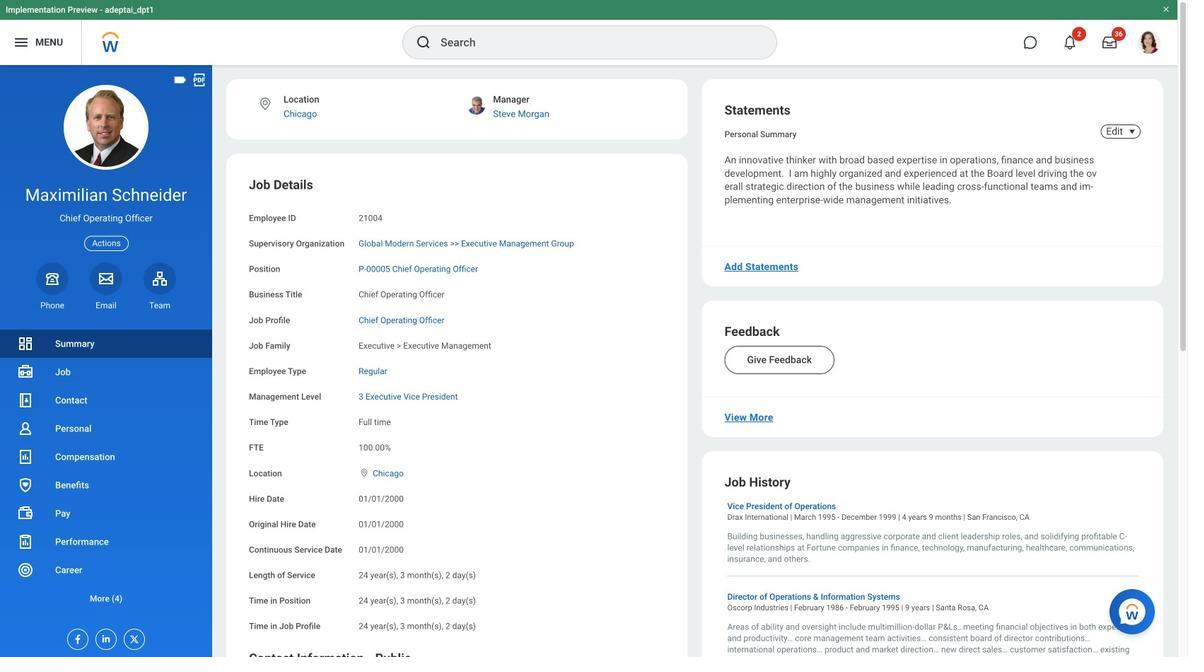 Task type: locate. For each thing, give the bounding box(es) containing it.
phone image
[[42, 270, 62, 287]]

x image
[[125, 630, 140, 645]]

summary image
[[17, 335, 34, 352]]

0 vertical spatial location image
[[258, 96, 273, 112]]

tag image
[[173, 72, 188, 88]]

view printable version (pdf) image
[[192, 72, 207, 88]]

benefits image
[[17, 477, 34, 494]]

1 horizontal spatial location image
[[359, 468, 370, 478]]

0 horizontal spatial location image
[[258, 96, 273, 112]]

location image
[[258, 96, 273, 112], [359, 468, 370, 478]]

career image
[[17, 562, 34, 579]]

performance image
[[17, 533, 34, 550]]

Search Workday  search field
[[441, 27, 748, 58]]

justify image
[[13, 34, 30, 51]]

list
[[0, 330, 212, 613]]

profile logan mcneil image
[[1138, 31, 1161, 57]]

notifications large image
[[1063, 35, 1078, 50]]

banner
[[0, 0, 1178, 65]]

group
[[249, 177, 665, 633]]

contact image
[[17, 392, 34, 409]]

personal image
[[17, 420, 34, 437]]



Task type: vqa. For each thing, say whether or not it's contained in the screenshot.
PM
no



Task type: describe. For each thing, give the bounding box(es) containing it.
1 vertical spatial location image
[[359, 468, 370, 478]]

compensation image
[[17, 449, 34, 466]]

view team image
[[151, 270, 168, 287]]

email maximilian schneider element
[[90, 300, 122, 311]]

job image
[[17, 364, 34, 381]]

inbox large image
[[1103, 35, 1117, 50]]

close environment banner image
[[1163, 5, 1171, 13]]

navigation pane region
[[0, 65, 212, 657]]

team maximilian schneider element
[[144, 300, 176, 311]]

full time element
[[359, 415, 391, 427]]

pay image
[[17, 505, 34, 522]]

phone maximilian schneider element
[[36, 300, 69, 311]]

caret down image
[[1124, 126, 1141, 137]]

facebook image
[[68, 630, 83, 645]]

linkedin image
[[96, 630, 112, 645]]

search image
[[415, 34, 432, 51]]

mail image
[[98, 270, 115, 287]]

personal summary element
[[725, 127, 797, 139]]



